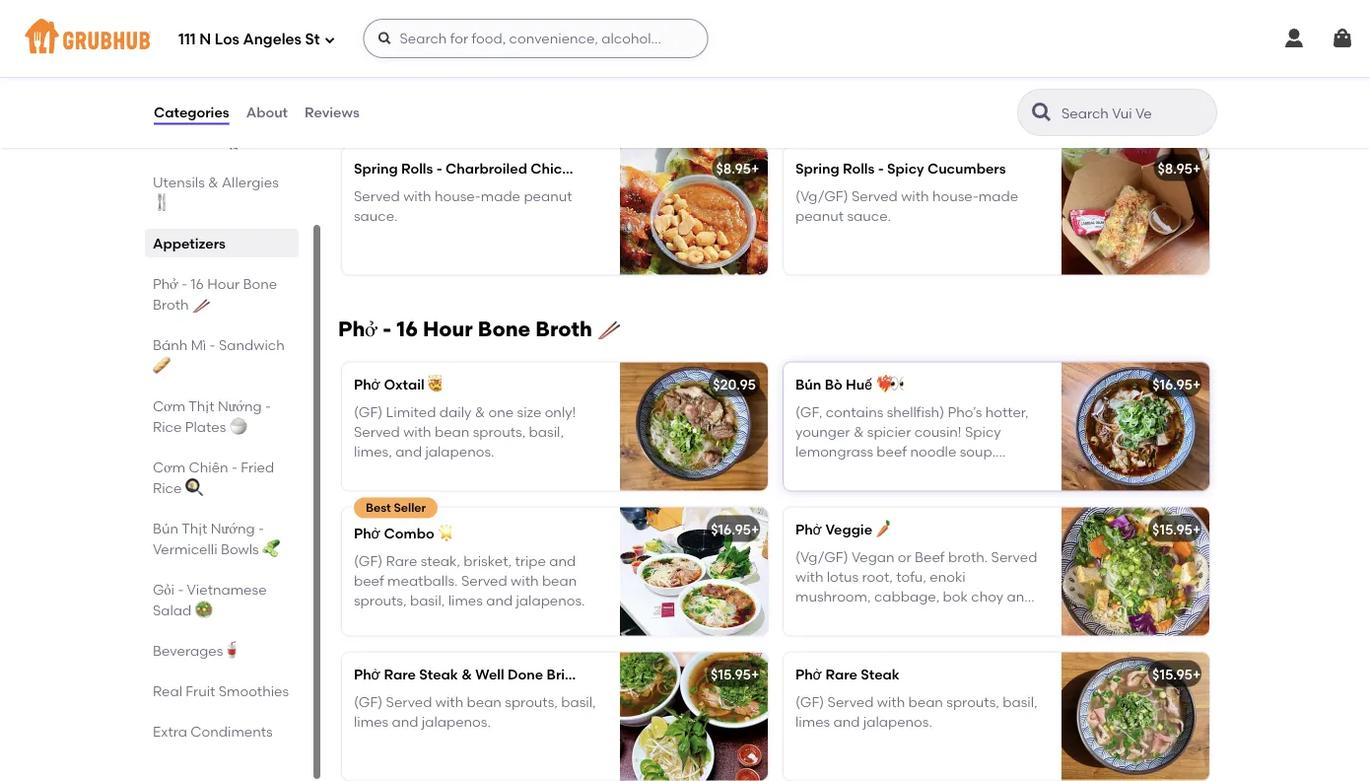 Task type: vqa. For each thing, say whether or not it's contained in the screenshot.
reserved.
no



Task type: describe. For each thing, give the bounding box(es) containing it.
(gf) served with bean sprouts, basil, limes and jalapenos. for phở rare steak
[[796, 693, 1038, 730]]

info
[[191, 133, 217, 150]]

plates
[[185, 418, 226, 435]]

contains
[[826, 404, 884, 420]]

served inside (gf) served with house-made peanut sauce.
[[386, 43, 432, 59]]

111
[[179, 31, 196, 48]]

sauce. inside button
[[796, 63, 840, 79]]

(gf) for phở rare steak & well done brisket
[[354, 693, 383, 710]]

🤯
[[428, 376, 442, 392]]

1 horizontal spatial $16.95 +
[[1153, 376, 1202, 392]]

phở combo 🌟 image
[[620, 507, 768, 635]]

phở rare steak
[[796, 666, 900, 682]]

st
[[305, 31, 320, 48]]

bánh
[[153, 336, 188, 353]]

rolls for spicy
[[843, 160, 875, 176]]

basil, inside (gf, contains shellfish) pho's hotter, younger & spicier cousin! spicy lemongrass beef noodle soup. served with bean sprouts, basil, limes and jalapenos.
[[971, 464, 1006, 480]]

done
[[508, 666, 544, 682]]

(vg/gf) for sauce.
[[796, 188, 849, 204]]

extra
[[153, 723, 187, 740]]

phở oxtail 🤯
[[354, 376, 442, 392]]

only!
[[545, 404, 576, 420]]

bánh mì - sandwich 🥖
[[153, 336, 285, 374]]

soup.
[[960, 444, 996, 460]]

huế
[[846, 376, 873, 392]]

and down "brisket," on the bottom left
[[486, 592, 513, 609]]

served inside (vg/gf) vegan or beef broth. served with lotus root, tofu, enoki mushroom, cabbage, bok choy and carrot.
[[992, 549, 1038, 565]]

beef inside the (gf) rare steak, brisket, tripe and beef meatballs. served with bean sprouts, basil, limes and jalapenos.
[[354, 572, 384, 589]]

jalapenos. inside (gf, contains shellfish) pho's hotter, younger & spicier cousin! spicy lemongrass beef noodle soup. served with bean sprouts, basil, limes and jalapenos.
[[864, 484, 933, 500]]

with inside the (gf) rare steak, brisket, tripe and beef meatballs. served with bean sprouts, basil, limes and jalapenos.
[[511, 572, 539, 589]]

broth.
[[949, 549, 988, 565]]

size
[[517, 404, 542, 420]]

fruit
[[186, 682, 215, 699]]

gỏi - vietnamese salad 🥗 tab
[[153, 579, 291, 620]]

fried
[[241, 459, 274, 475]]

chiên
[[189, 459, 228, 475]]

about button
[[245, 77, 289, 148]]

phở combo 🌟
[[354, 525, 452, 541]]

brisket
[[547, 666, 593, 682]]

111 n los angeles st
[[179, 31, 320, 48]]

$15.95 for phở veggie 🥕
[[1153, 521, 1193, 537]]

spring rolls - pork sausage image
[[1062, 1, 1210, 130]]

🥗
[[195, 602, 209, 618]]

spring rolls - shrimp 🧡
[[354, 15, 511, 31]]

rolls for charbroiled
[[401, 160, 433, 176]]

root,
[[862, 569, 893, 585]]

gỏi
[[153, 581, 175, 598]]

vermicelli
[[153, 540, 218, 557]]

reviews
[[305, 104, 360, 121]]

beverages🥤
[[153, 642, 237, 659]]

pho's
[[948, 404, 983, 420]]

reviews button
[[304, 77, 361, 148]]

store
[[153, 133, 188, 150]]

bone inside "phở - 16 hour bone broth 🥢"
[[243, 275, 277, 292]]

oxtail
[[384, 376, 425, 392]]

steak,
[[421, 552, 461, 569]]

daily
[[440, 404, 472, 420]]

❤️‍🔥👀
[[876, 376, 904, 392]]

+ for phở rare steak & well done brisket
[[752, 666, 760, 682]]

🍳
[[185, 479, 199, 496]]

or
[[898, 549, 912, 565]]

- inside 'cơm thịt nướng - rice plates 🍚'
[[265, 397, 271, 414]]

smoothies
[[219, 682, 289, 699]]

- inside "phở - 16 hour bone broth 🥢"
[[182, 275, 188, 292]]

🥒
[[262, 540, 276, 557]]

younger
[[796, 424, 851, 440]]

bún for bún thịt nướng - vermicelli bowls 🥒
[[153, 520, 179, 537]]

real
[[153, 682, 182, 699]]

(gf) rare steak, brisket, tripe and beef meatballs. served with bean sprouts, basil, limes and jalapenos.
[[354, 552, 585, 609]]

1 vertical spatial bone
[[478, 316, 531, 341]]

(gf, contains shellfish) pho's hotter, younger & spicier cousin! spicy lemongrass beef noodle soup. served with bean sprouts, basil, limes and jalapenos.
[[796, 404, 1029, 500]]

enoki
[[930, 569, 966, 585]]

- left charbroiled
[[437, 160, 443, 176]]

& inside (gf, contains shellfish) pho's hotter, younger & spicier cousin! spicy lemongrass beef noodle soup. served with bean sprouts, basil, limes and jalapenos.
[[854, 424, 864, 440]]

spring rolls - shrimp 🧡 image
[[620, 1, 768, 130]]

+ for phở rare steak
[[1193, 666, 1202, 682]]

served inside the (gf) rare steak, brisket, tripe and beef meatballs. served with bean sprouts, basil, limes and jalapenos.
[[461, 572, 508, 589]]

and down phở rare steak
[[834, 713, 861, 730]]

spicier
[[868, 424, 912, 440]]

charbroiled
[[446, 160, 528, 176]]

house- inside button
[[877, 43, 923, 59]]

shrimp
[[446, 15, 494, 31]]

🍴
[[153, 194, 167, 211]]

- inside the bún thịt nướng - vermicelli bowls 🥒
[[258, 520, 264, 537]]

phở veggie 🥕
[[796, 521, 890, 537]]

thịt for cơm
[[189, 397, 215, 414]]

angeles
[[243, 31, 302, 48]]

spring rolls - charbroiled chicken image
[[620, 146, 768, 275]]

$15.95 for phở rare steak
[[1153, 666, 1193, 682]]

utensils
[[153, 174, 205, 190]]

vegan
[[852, 549, 895, 565]]

+ for bún bò huế ❤️‍🔥👀
[[1193, 376, 1202, 392]]

served with house-made peanut sauce. inside served with house-made peanut sauce. button
[[796, 43, 1014, 79]]

served inside served with house-made peanut sauce. button
[[796, 43, 842, 59]]

combo
[[384, 525, 435, 541]]

phở veggie 🥕 image
[[1062, 507, 1210, 635]]

1 vertical spatial 🥢
[[598, 316, 618, 341]]

with inside button
[[845, 43, 873, 59]]

and inside (vg/gf) vegan or beef broth. served with lotus root, tofu, enoki mushroom, cabbage, bok choy and carrot.
[[1007, 589, 1034, 605]]

made inside (gf) served with house-made peanut sauce.
[[513, 43, 553, 59]]

beef inside (gf, contains shellfish) pho's hotter, younger & spicier cousin! spicy lemongrass beef noodle soup. served with bean sprouts, basil, limes and jalapenos.
[[877, 444, 907, 460]]

bowls
[[221, 540, 259, 557]]

vietnamese
[[187, 581, 267, 598]]

0 horizontal spatial $16.95
[[711, 521, 752, 537]]

served with house-made peanut sauce. button
[[784, 1, 1210, 130]]

tripe
[[515, 552, 546, 569]]

🍚
[[229, 418, 243, 435]]

with inside (gf) limited daily & one size only! served with bean sprouts, basil, limes, and jalapenos.
[[404, 424, 432, 440]]

(vg/gf) vegan or beef broth. served with lotus root, tofu, enoki mushroom, cabbage, bok choy and carrot.
[[796, 549, 1038, 625]]

phở rare steak & well done brisket
[[354, 666, 593, 682]]

0 horizontal spatial $16.95 +
[[711, 521, 760, 537]]

gỏi - vietnamese salad 🥗
[[153, 581, 267, 618]]

peanut inside button
[[966, 43, 1014, 59]]

categories
[[154, 104, 229, 121]]

16 inside tab
[[191, 275, 204, 292]]

🥢 inside "phở - 16 hour bone broth 🥢"
[[192, 296, 206, 313]]

(gf) served with house-made peanut sauce.
[[354, 43, 553, 79]]

appetizers tab
[[153, 233, 291, 253]]

rare for (gf) rare steak, brisket, tripe and beef meatballs. served with bean sprouts, basil, limes and jalapenos.
[[386, 552, 417, 569]]

spicy inside (gf, contains shellfish) pho's hotter, younger & spicier cousin! spicy lemongrass beef noodle soup. served with bean sprouts, basil, limes and jalapenos.
[[965, 424, 1002, 440]]

$8.95 + for cucumbers
[[1158, 160, 1202, 176]]

condiments
[[191, 723, 273, 740]]

hour inside "phở - 16 hour bone broth 🥢"
[[207, 275, 240, 292]]

phở rare steak image
[[1062, 652, 1210, 780]]

nướng for plates
[[218, 397, 262, 414]]

lotus
[[827, 569, 859, 585]]

with inside (gf) served with house-made peanut sauce.
[[436, 43, 464, 59]]

phở oxtail 🤯 image
[[620, 362, 768, 491]]

(gf) for phở oxtail 🤯
[[354, 404, 383, 420]]

1 vertical spatial 16
[[397, 316, 418, 341]]

best seller
[[366, 500, 426, 515]]

broth inside "phở - 16 hour bone broth 🥢"
[[153, 296, 189, 313]]

- inside cơm chiên - fried rice 🍳
[[232, 459, 238, 475]]

bún bò huế ❤️‍🔥👀 image
[[1062, 362, 1210, 491]]

los
[[215, 31, 240, 48]]

carrot.
[[796, 609, 841, 625]]

store info 🐝
[[153, 133, 234, 150]]

utensils & allergies 🍴
[[153, 174, 279, 211]]



Task type: locate. For each thing, give the bounding box(es) containing it.
0 vertical spatial hour
[[207, 275, 240, 292]]

1 horizontal spatial beef
[[877, 444, 907, 460]]

rare
[[386, 552, 417, 569], [384, 666, 416, 682], [826, 666, 858, 682]]

(gf) inside (gf) served with house-made peanut sauce.
[[354, 43, 383, 59]]

beef down spicier
[[877, 444, 907, 460]]

- inside 'gỏi - vietnamese salad 🥗'
[[178, 581, 184, 598]]

bún thịt nướng - vermicelli bowls 🥒 tab
[[153, 518, 291, 559]]

$8.95 for spring rolls - charbroiled chicken
[[716, 160, 752, 176]]

categories button
[[153, 77, 230, 148]]

1 $8.95 + from the left
[[716, 160, 760, 176]]

rare for phở rare steak
[[826, 666, 858, 682]]

real fruit smoothies
[[153, 682, 289, 699]]

rare down phở combo 🌟
[[386, 552, 417, 569]]

cabbage,
[[875, 589, 940, 605]]

jalapenos.
[[426, 444, 495, 460], [864, 484, 933, 500], [516, 592, 585, 609], [422, 713, 491, 730], [864, 713, 933, 730]]

hour
[[207, 275, 240, 292], [423, 316, 473, 341]]

jalapenos. down tripe
[[516, 592, 585, 609]]

(vg/gf) inside (vg/gf) served with house-made peanut sauce.
[[796, 188, 849, 204]]

nướng up bowls
[[211, 520, 255, 537]]

steak down cabbage,
[[861, 666, 900, 682]]

cơm chiên - fried rice 🍳 tab
[[153, 457, 291, 498]]

& left one on the left bottom
[[475, 404, 485, 420]]

1 vertical spatial rice
[[153, 479, 182, 496]]

1 horizontal spatial bún
[[796, 376, 822, 392]]

with inside (vg/gf) served with house-made peanut sauce.
[[902, 188, 930, 204]]

cơm inside 'cơm thịt nướng - rice plates 🍚'
[[153, 397, 186, 414]]

made inside (vg/gf) served with house-made peanut sauce.
[[979, 188, 1019, 204]]

cơm down 🥖
[[153, 397, 186, 414]]

$15.95 + for phở rare steak
[[1153, 666, 1202, 682]]

1 vertical spatial thịt
[[182, 520, 207, 537]]

limes inside the (gf) rare steak, brisket, tripe and beef meatballs. served with bean sprouts, basil, limes and jalapenos.
[[448, 592, 483, 609]]

extra condiments
[[153, 723, 273, 740]]

and down phở rare steak & well done brisket
[[392, 713, 419, 730]]

- inside bánh mì - sandwich 🥖
[[210, 336, 216, 353]]

- left fried
[[232, 459, 238, 475]]

tofu,
[[897, 569, 927, 585]]

(gf) served with bean sprouts, basil, limes and jalapenos. down phở rare steak
[[796, 693, 1038, 730]]

1 horizontal spatial hour
[[423, 316, 473, 341]]

(gf) served with bean sprouts, basil, limes and jalapenos. for phở rare steak & well done brisket
[[354, 693, 596, 730]]

1 vertical spatial beef
[[354, 572, 384, 589]]

broth up bánh
[[153, 296, 189, 313]]

bone
[[243, 275, 277, 292], [478, 316, 531, 341]]

store info 🐝 tab
[[153, 131, 291, 152]]

peanut
[[966, 43, 1014, 59], [354, 63, 403, 79], [524, 188, 573, 204], [796, 208, 844, 224]]

and
[[396, 444, 422, 460], [834, 484, 861, 500], [550, 552, 576, 569], [1007, 589, 1034, 605], [486, 592, 513, 609], [392, 713, 419, 730], [834, 713, 861, 730]]

$15.95 + for phở veggie 🥕
[[1153, 521, 1202, 537]]

$15.95 + for phở rare steak & well done brisket
[[711, 666, 760, 682]]

0 vertical spatial 16
[[191, 275, 204, 292]]

1 rice from the top
[[153, 418, 182, 435]]

n
[[199, 31, 211, 48]]

2 (vg/gf) from the top
[[796, 549, 849, 565]]

- up phở oxtail 🤯
[[383, 316, 392, 341]]

(vg/gf) up lotus
[[796, 549, 849, 565]]

0 vertical spatial cơm
[[153, 397, 186, 414]]

1 vertical spatial hour
[[423, 316, 473, 341]]

jalapenos. down phở rare steak
[[864, 713, 933, 730]]

made inside button
[[923, 43, 963, 59]]

bún
[[796, 376, 822, 392], [153, 520, 179, 537]]

0 vertical spatial beef
[[877, 444, 907, 460]]

0 horizontal spatial broth
[[153, 296, 189, 313]]

$8.95 for spring rolls - spicy cucumbers
[[1158, 160, 1193, 176]]

(gf) inside (gf) limited daily & one size only! served with bean sprouts, basil, limes, and jalapenos.
[[354, 404, 383, 420]]

spicy up (vg/gf) served with house-made peanut sauce.
[[888, 160, 925, 176]]

bánh mì - sandwich 🥖 tab
[[153, 334, 291, 376]]

bone up one on the left bottom
[[478, 316, 531, 341]]

spring rolls - charbroiled chicken
[[354, 160, 586, 176]]

2 cơm from the top
[[153, 459, 186, 475]]

$15.95 +
[[1153, 521, 1202, 537], [711, 666, 760, 682], [1153, 666, 1202, 682]]

0 vertical spatial (vg/gf)
[[796, 188, 849, 204]]

and inside (gf) limited daily & one size only! served with bean sprouts, basil, limes, and jalapenos.
[[396, 444, 422, 460]]

main navigation navigation
[[0, 0, 1371, 77]]

bone down appetizers 'tab'
[[243, 275, 277, 292]]

1 vertical spatial nướng
[[211, 520, 255, 537]]

phở rare steak & well done brisket image
[[620, 652, 768, 780]]

hour down appetizers 'tab'
[[207, 275, 240, 292]]

0 horizontal spatial spicy
[[888, 160, 925, 176]]

1 horizontal spatial bone
[[478, 316, 531, 341]]

well
[[476, 666, 505, 682]]

2 (gf) served with bean sprouts, basil, limes and jalapenos. from the left
[[796, 693, 1038, 730]]

Search Vui Ve search field
[[1060, 104, 1211, 122]]

bún up vermicelli
[[153, 520, 179, 537]]

phở - 16 hour bone broth 🥢 down appetizers 'tab'
[[153, 275, 277, 313]]

rolls up (vg/gf) served with house-made peanut sauce.
[[843, 160, 875, 176]]

and up "veggie" on the right of the page
[[834, 484, 861, 500]]

bean
[[435, 424, 470, 440], [877, 464, 912, 480], [542, 572, 577, 589], [467, 693, 502, 710], [909, 693, 944, 710]]

broth up only!
[[536, 316, 593, 341]]

limes
[[796, 484, 831, 500], [448, 592, 483, 609], [354, 713, 389, 730], [796, 713, 831, 730]]

16 down appetizers
[[191, 275, 204, 292]]

(gf) inside the (gf) rare steak, brisket, tripe and beef meatballs. served with bean sprouts, basil, limes and jalapenos.
[[354, 552, 383, 569]]

with inside (gf, contains shellfish) pho's hotter, younger & spicier cousin! spicy lemongrass beef noodle soup. served with bean sprouts, basil, limes and jalapenos.
[[845, 464, 873, 480]]

veggie
[[826, 521, 873, 537]]

bean inside the (gf) rare steak, brisket, tripe and beef meatballs. served with bean sprouts, basil, limes and jalapenos.
[[542, 572, 577, 589]]

0 vertical spatial 🥢
[[192, 296, 206, 313]]

jalapenos. inside (gf) limited daily & one size only! served with bean sprouts, basil, limes, and jalapenos.
[[426, 444, 495, 460]]

jalapenos. inside the (gf) rare steak, brisket, tripe and beef meatballs. served with bean sprouts, basil, limes and jalapenos.
[[516, 592, 585, 609]]

mushroom,
[[796, 589, 871, 605]]

chicken
[[531, 160, 586, 176]]

rolls for shrimp
[[401, 15, 433, 31]]

thịt inside 'cơm thịt nướng - rice plates 🍚'
[[189, 397, 215, 414]]

rolls left charbroiled
[[401, 160, 433, 176]]

(gf,
[[796, 404, 823, 420]]

1 (gf) served with bean sprouts, basil, limes and jalapenos. from the left
[[354, 693, 596, 730]]

beef left meatballs.
[[354, 572, 384, 589]]

2 $8.95 + from the left
[[1158, 160, 1202, 176]]

0 vertical spatial nướng
[[218, 397, 262, 414]]

cơm up 🍳
[[153, 459, 186, 475]]

steak left well
[[419, 666, 458, 682]]

bok
[[943, 589, 968, 605]]

- up 🥒
[[258, 520, 264, 537]]

(gf) served with bean sprouts, basil, limes and jalapenos.
[[354, 693, 596, 730], [796, 693, 1038, 730]]

shellfish)
[[887, 404, 945, 420]]

rice inside 'cơm thịt nướng - rice plates 🍚'
[[153, 418, 182, 435]]

0 vertical spatial broth
[[153, 296, 189, 313]]

1 vertical spatial $16.95 +
[[711, 521, 760, 537]]

spring for spring rolls - charbroiled chicken
[[354, 160, 398, 176]]

16 up oxtail
[[397, 316, 418, 341]]

& down contains
[[854, 424, 864, 440]]

(vg/gf) down spring rolls - spicy cucumbers
[[796, 188, 849, 204]]

steak for phở rare steak & well done brisket
[[419, 666, 458, 682]]

spring for spring rolls - shrimp 🧡
[[354, 15, 398, 31]]

cucumbers
[[928, 160, 1006, 176]]

1 horizontal spatial $8.95 +
[[1158, 160, 1202, 176]]

1 horizontal spatial 16
[[397, 316, 418, 341]]

(vg/gf) for with
[[796, 549, 849, 565]]

1 horizontal spatial (gf) served with bean sprouts, basil, limes and jalapenos.
[[796, 693, 1038, 730]]

- up (vg/gf) served with house-made peanut sauce.
[[878, 160, 884, 176]]

1 vertical spatial cơm
[[153, 459, 186, 475]]

& inside utensils & allergies 🍴
[[208, 174, 219, 190]]

phở - 16 hour bone broth 🥢 up 🤯
[[338, 316, 618, 341]]

lemongrass
[[796, 444, 874, 460]]

1 horizontal spatial broth
[[536, 316, 593, 341]]

0 horizontal spatial steak
[[419, 666, 458, 682]]

1 cơm from the top
[[153, 397, 186, 414]]

limited
[[386, 404, 436, 420]]

spring rolls - spicy cucumbers image
[[1062, 146, 1210, 275]]

& left well
[[462, 666, 472, 682]]

served inside (gf, contains shellfish) pho's hotter, younger & spicier cousin! spicy lemongrass beef noodle soup. served with bean sprouts, basil, limes and jalapenos.
[[796, 464, 842, 480]]

0 vertical spatial served with house-made peanut sauce.
[[796, 43, 1014, 79]]

thịt up vermicelli
[[182, 520, 207, 537]]

🥖
[[153, 357, 167, 374]]

1 vertical spatial served with house-made peanut sauce.
[[354, 188, 573, 224]]

$16.95 +
[[1153, 376, 1202, 392], [711, 521, 760, 537]]

cơm for cơm thịt nướng - rice plates 🍚
[[153, 397, 186, 414]]

- down appetizers
[[182, 275, 188, 292]]

seller
[[394, 500, 426, 515]]

svg image
[[1283, 27, 1307, 50], [1331, 27, 1355, 50], [377, 31, 393, 46], [324, 34, 336, 46]]

🥕
[[876, 521, 890, 537]]

1 horizontal spatial phở - 16 hour bone broth 🥢
[[338, 316, 618, 341]]

1 vertical spatial $16.95
[[711, 521, 752, 537]]

noodle
[[911, 444, 957, 460]]

limes,
[[354, 444, 392, 460]]

house- inside (vg/gf) served with house-made peanut sauce.
[[933, 188, 979, 204]]

nướng inside the bún thịt nướng - vermicelli bowls 🥒
[[211, 520, 255, 537]]

Search for food, convenience, alcohol... search field
[[363, 19, 709, 58]]

hour up 🤯
[[423, 316, 473, 341]]

0 vertical spatial bone
[[243, 275, 277, 292]]

sauce. inside (gf) served with house-made peanut sauce.
[[406, 63, 450, 79]]

spring rolls - spicy cucumbers
[[796, 160, 1006, 176]]

2 steak from the left
[[861, 666, 900, 682]]

rice inside cơm chiên - fried rice 🍳
[[153, 479, 182, 496]]

phở - 16 hour bone broth 🥢 tab
[[153, 273, 291, 315]]

1 horizontal spatial $8.95
[[1158, 160, 1193, 176]]

cơm thịt nướng - rice plates 🍚 tab
[[153, 395, 291, 437]]

and inside (gf, contains shellfish) pho's hotter, younger & spicier cousin! spicy lemongrass beef noodle soup. served with bean sprouts, basil, limes and jalapenos.
[[834, 484, 861, 500]]

extra condiments tab
[[153, 721, 291, 742]]

utensils & allergies 🍴 tab
[[153, 172, 291, 213]]

cơm
[[153, 397, 186, 414], [153, 459, 186, 475]]

basil, inside (gf) limited daily & one size only! served with bean sprouts, basil, limes, and jalapenos.
[[529, 424, 564, 440]]

$8.95 + for chicken
[[716, 160, 760, 176]]

spring up (vg/gf) served with house-made peanut sauce.
[[796, 160, 840, 176]]

$15.95 for phở rare steak & well done brisket
[[711, 666, 752, 682]]

0 vertical spatial rice
[[153, 418, 182, 435]]

(gf) for phở combo 🌟
[[354, 552, 383, 569]]

cơm inside cơm chiên - fried rice 🍳
[[153, 459, 186, 475]]

0 vertical spatial phở - 16 hour bone broth 🥢
[[153, 275, 277, 313]]

0 horizontal spatial (gf) served with bean sprouts, basil, limes and jalapenos.
[[354, 693, 596, 730]]

rare left well
[[384, 666, 416, 682]]

&
[[208, 174, 219, 190], [475, 404, 485, 420], [854, 424, 864, 440], [462, 666, 472, 682]]

steak for phở rare steak
[[861, 666, 900, 682]]

-
[[437, 15, 443, 31], [437, 160, 443, 176], [878, 160, 884, 176], [182, 275, 188, 292], [383, 316, 392, 341], [210, 336, 216, 353], [265, 397, 271, 414], [232, 459, 238, 475], [258, 520, 264, 537], [178, 581, 184, 598]]

0 horizontal spatial $8.95 +
[[716, 160, 760, 176]]

best
[[366, 500, 391, 515]]

real fruit smoothies tab
[[153, 681, 291, 701]]

cơm for cơm chiên - fried rice 🍳
[[153, 459, 186, 475]]

phở inside "phở - 16 hour bone broth 🥢"
[[153, 275, 178, 292]]

& right utensils
[[208, 174, 219, 190]]

sprouts, inside the (gf) rare steak, brisket, tripe and beef meatballs. served with bean sprouts, basil, limes and jalapenos.
[[354, 592, 407, 609]]

0 vertical spatial $16.95 +
[[1153, 376, 1202, 392]]

jalapenos. down phở rare steak & well done brisket
[[422, 713, 491, 730]]

nướng for bowls
[[211, 520, 255, 537]]

jalapenos. up 🥕
[[864, 484, 933, 500]]

(gf) limited daily & one size only! served with bean sprouts, basil, limes, and jalapenos.
[[354, 404, 576, 460]]

house-
[[467, 43, 513, 59], [877, 43, 923, 59], [435, 188, 481, 204], [933, 188, 979, 204]]

cousin!
[[915, 424, 962, 440]]

0 horizontal spatial 16
[[191, 275, 204, 292]]

sauce. inside (vg/gf) served with house-made peanut sauce.
[[848, 208, 892, 224]]

cơm thịt nướng - rice plates 🍚
[[153, 397, 271, 435]]

bean inside (gf) limited daily & one size only! served with bean sprouts, basil, limes, and jalapenos.
[[435, 424, 470, 440]]

search icon image
[[1031, 101, 1054, 124]]

meatballs.
[[388, 572, 458, 589]]

bún left bò
[[796, 376, 822, 392]]

spring right st
[[354, 15, 398, 31]]

0 vertical spatial thịt
[[189, 397, 215, 414]]

bún for bún bò huế ❤️‍🔥👀
[[796, 376, 822, 392]]

- up fried
[[265, 397, 271, 414]]

1 steak from the left
[[419, 666, 458, 682]]

+ for spring rolls - spicy cucumbers
[[1193, 160, 1202, 176]]

0 horizontal spatial bún
[[153, 520, 179, 537]]

0 vertical spatial $16.95
[[1153, 376, 1193, 392]]

$8.95 +
[[716, 160, 760, 176], [1158, 160, 1202, 176]]

limes inside (gf, contains shellfish) pho's hotter, younger & spicier cousin! spicy lemongrass beef noodle soup. served with bean sprouts, basil, limes and jalapenos.
[[796, 484, 831, 500]]

0 horizontal spatial beef
[[354, 572, 384, 589]]

rice for cơm chiên - fried rice 🍳
[[153, 479, 182, 496]]

0 vertical spatial bún
[[796, 376, 822, 392]]

+ for spring rolls - charbroiled chicken
[[752, 160, 760, 176]]

thịt for bún
[[182, 520, 207, 537]]

rice left plates
[[153, 418, 182, 435]]

2 $8.95 from the left
[[1158, 160, 1193, 176]]

& inside (gf) limited daily & one size only! served with bean sprouts, basil, limes, and jalapenos.
[[475, 404, 485, 420]]

nướng inside 'cơm thịt nướng - rice plates 🍚'
[[218, 397, 262, 414]]

(gf) served with bean sprouts, basil, limes and jalapenos. down phở rare steak & well done brisket
[[354, 693, 596, 730]]

(gf) for spring rolls - shrimp 🧡
[[354, 43, 383, 59]]

rolls up (gf) served with house-made peanut sauce.
[[401, 15, 433, 31]]

jalapenos. down daily
[[426, 444, 495, 460]]

beverages🥤 tab
[[153, 640, 291, 661]]

beef
[[877, 444, 907, 460], [354, 572, 384, 589]]

basil, inside the (gf) rare steak, brisket, tripe and beef meatballs. served with bean sprouts, basil, limes and jalapenos.
[[410, 592, 445, 609]]

bean inside (gf, contains shellfish) pho's hotter, younger & spicier cousin! spicy lemongrass beef noodle soup. served with bean sprouts, basil, limes and jalapenos.
[[877, 464, 912, 480]]

+ for phở veggie 🥕
[[1193, 521, 1202, 537]]

1 horizontal spatial $16.95
[[1153, 376, 1193, 392]]

0 vertical spatial spicy
[[888, 160, 925, 176]]

nướng up '🍚'
[[218, 397, 262, 414]]

sprouts, inside (gf) limited daily & one size only! served with bean sprouts, basil, limes, and jalapenos.
[[473, 424, 526, 440]]

1 horizontal spatial served with house-made peanut sauce.
[[796, 43, 1014, 79]]

and right limes,
[[396, 444, 422, 460]]

1 vertical spatial broth
[[536, 316, 593, 341]]

hotter,
[[986, 404, 1029, 420]]

spring for spring rolls - spicy cucumbers
[[796, 160, 840, 176]]

0 horizontal spatial $8.95
[[716, 160, 752, 176]]

0 horizontal spatial bone
[[243, 275, 277, 292]]

1 vertical spatial bún
[[153, 520, 179, 537]]

rare down carrot. on the bottom right
[[826, 666, 858, 682]]

- left shrimp
[[437, 15, 443, 31]]

1 horizontal spatial 🥢
[[598, 316, 618, 341]]

thịt inside the bún thịt nướng - vermicelli bowls 🥒
[[182, 520, 207, 537]]

and right choy
[[1007, 589, 1034, 605]]

peanut inside (gf) served with house-made peanut sauce.
[[354, 63, 403, 79]]

with inside (vg/gf) vegan or beef broth. served with lotus root, tofu, enoki mushroom, cabbage, bok choy and carrot.
[[796, 569, 824, 585]]

0 horizontal spatial hour
[[207, 275, 240, 292]]

🌟
[[438, 525, 452, 541]]

bò
[[825, 376, 843, 392]]

served inside (vg/gf) served with house-made peanut sauce.
[[852, 188, 898, 204]]

peanut inside (vg/gf) served with house-made peanut sauce.
[[796, 208, 844, 224]]

0 horizontal spatial served with house-made peanut sauce.
[[354, 188, 573, 224]]

$16.95
[[1153, 376, 1193, 392], [711, 521, 752, 537]]

served inside (gf) limited daily & one size only! served with bean sprouts, basil, limes, and jalapenos.
[[354, 424, 400, 440]]

(gf)
[[354, 43, 383, 59], [354, 404, 383, 420], [354, 552, 383, 569], [354, 693, 383, 710], [796, 693, 825, 710]]

sandwich
[[219, 336, 285, 353]]

rice left 🍳
[[153, 479, 182, 496]]

rare inside the (gf) rare steak, brisket, tripe and beef meatballs. served with bean sprouts, basil, limes and jalapenos.
[[386, 552, 417, 569]]

1 vertical spatial phở - 16 hour bone broth 🥢
[[338, 316, 618, 341]]

0 horizontal spatial 🥢
[[192, 296, 206, 313]]

thịt up plates
[[189, 397, 215, 414]]

one
[[489, 404, 514, 420]]

- right mì
[[210, 336, 216, 353]]

thịt
[[189, 397, 215, 414], [182, 520, 207, 537]]

house- inside (gf) served with house-made peanut sauce.
[[467, 43, 513, 59]]

$20.95
[[713, 376, 756, 392]]

spring
[[354, 15, 398, 31], [354, 160, 398, 176], [796, 160, 840, 176]]

1 horizontal spatial steak
[[861, 666, 900, 682]]

bún inside the bún thịt nướng - vermicelli bowls 🥒
[[153, 520, 179, 537]]

spring down reviews "button"
[[354, 160, 398, 176]]

1 (vg/gf) from the top
[[796, 188, 849, 204]]

nướng
[[218, 397, 262, 414], [211, 520, 255, 537]]

1 horizontal spatial spicy
[[965, 424, 1002, 440]]

mì
[[191, 336, 206, 353]]

🥢
[[192, 296, 206, 313], [598, 316, 618, 341]]

- right the 'gỏi' on the bottom left
[[178, 581, 184, 598]]

and right tripe
[[550, 552, 576, 569]]

spicy up soup.
[[965, 424, 1002, 440]]

(vg/gf) inside (vg/gf) vegan or beef broth. served with lotus root, tofu, enoki mushroom, cabbage, bok choy and carrot.
[[796, 549, 849, 565]]

rice for cơm thịt nướng - rice plates 🍚
[[153, 418, 182, 435]]

(gf) for phở rare steak
[[796, 693, 825, 710]]

1 $8.95 from the left
[[716, 160, 752, 176]]

beef
[[915, 549, 945, 565]]

rare for phở rare steak & well done brisket
[[384, 666, 416, 682]]

bún bò huế ❤️‍🔥👀
[[796, 376, 904, 392]]

🐝
[[220, 133, 234, 150]]

sprouts, inside (gf, contains shellfish) pho's hotter, younger & spicier cousin! spicy lemongrass beef noodle soup. served with bean sprouts, basil, limes and jalapenos.
[[915, 464, 968, 480]]

phở - 16 hour bone broth 🥢 inside 'phở - 16 hour bone broth 🥢' tab
[[153, 275, 277, 313]]

made
[[513, 43, 553, 59], [923, 43, 963, 59], [481, 188, 521, 204], [979, 188, 1019, 204]]

0 horizontal spatial phở - 16 hour bone broth 🥢
[[153, 275, 277, 313]]

1 vertical spatial (vg/gf)
[[796, 549, 849, 565]]

salad
[[153, 602, 192, 618]]

rolls
[[401, 15, 433, 31], [401, 160, 433, 176], [843, 160, 875, 176]]

allergies
[[222, 174, 279, 190]]

(vg/gf) served with house-made peanut sauce.
[[796, 188, 1019, 224]]

1 vertical spatial spicy
[[965, 424, 1002, 440]]

2 rice from the top
[[153, 479, 182, 496]]



